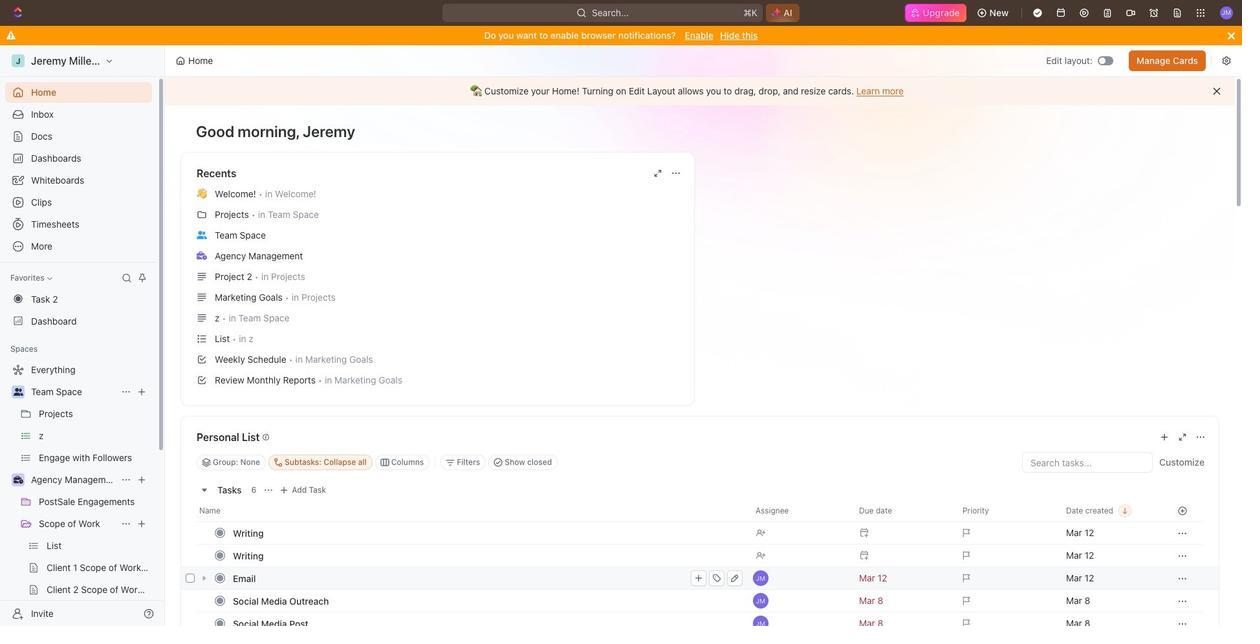 Task type: describe. For each thing, give the bounding box(es) containing it.
tree inside the sidebar navigation
[[5, 360, 152, 626]]

sidebar navigation
[[0, 45, 168, 626]]



Task type: locate. For each thing, give the bounding box(es) containing it.
alert
[[165, 77, 1235, 105]]

0 horizontal spatial business time image
[[13, 476, 23, 484]]

user group image
[[13, 388, 23, 396]]

1 horizontal spatial business time image
[[197, 252, 207, 260]]

jeremy miller's workspace, , element
[[12, 54, 25, 67]]

user group image
[[197, 231, 207, 239]]

business time image
[[197, 252, 207, 260], [13, 476, 23, 484]]

Search tasks... text field
[[1023, 453, 1153, 472]]

tree
[[5, 360, 152, 626]]

0 vertical spatial business time image
[[197, 252, 207, 260]]

1 vertical spatial business time image
[[13, 476, 23, 484]]



Task type: vqa. For each thing, say whether or not it's contained in the screenshot.
Jeremy Miller's Workspace, , 'element'
yes



